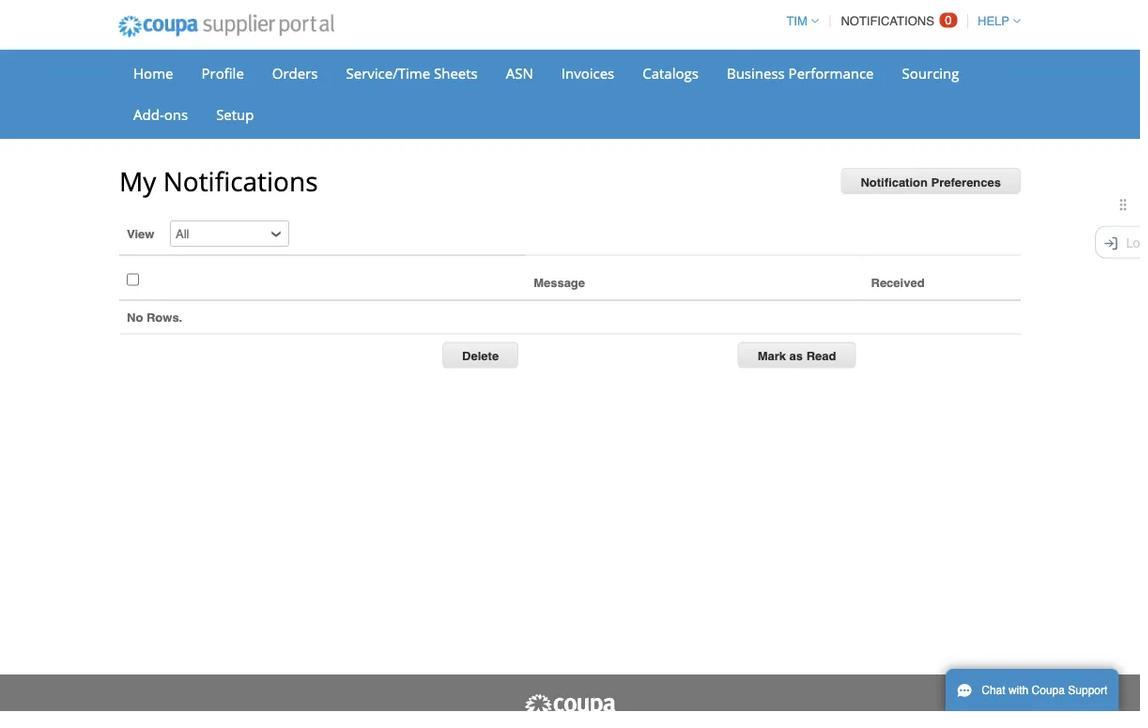 Task type: describe. For each thing, give the bounding box(es) containing it.
no rows.
[[127, 310, 182, 324]]

catalogs
[[643, 63, 699, 83]]

invoices
[[561, 63, 614, 83]]

message
[[534, 276, 585, 290]]

sourcing link
[[890, 59, 972, 87]]

add-ons link
[[121, 100, 200, 129]]

0
[[945, 13, 952, 27]]

delete button
[[442, 342, 519, 369]]

asn link
[[494, 59, 545, 87]]

add-ons
[[133, 105, 188, 124]]

help
[[978, 14, 1010, 28]]

service/time sheets
[[346, 63, 478, 83]]

orders link
[[260, 59, 330, 87]]

my
[[119, 163, 156, 199]]

asn
[[506, 63, 533, 83]]

0 horizontal spatial coupa supplier portal image
[[105, 3, 347, 50]]

business performance
[[727, 63, 874, 83]]

chat
[[982, 685, 1006, 698]]

view
[[127, 227, 154, 241]]

received
[[871, 276, 925, 290]]

navigation containing notifications 0
[[778, 3, 1021, 39]]

home
[[133, 63, 173, 83]]

my notifications
[[119, 163, 318, 199]]

as
[[790, 349, 803, 363]]

add-
[[133, 105, 164, 124]]

orders
[[272, 63, 318, 83]]



Task type: vqa. For each thing, say whether or not it's contained in the screenshot.
'Tim' link
yes



Task type: locate. For each thing, give the bounding box(es) containing it.
None checkbox
[[127, 268, 139, 292]]

mark
[[758, 349, 786, 363]]

notification
[[861, 175, 928, 189]]

business
[[727, 63, 785, 83]]

home link
[[121, 59, 185, 87]]

notification preferences
[[861, 175, 1001, 189]]

mark as read
[[758, 349, 836, 363]]

read
[[806, 349, 836, 363]]

delete
[[462, 349, 499, 363]]

rows.
[[146, 310, 182, 324]]

tim link
[[778, 14, 819, 28]]

setup
[[216, 105, 254, 124]]

mark as read button
[[738, 342, 856, 369]]

chat with coupa support
[[982, 685, 1108, 698]]

tim
[[786, 14, 807, 28]]

support
[[1068, 685, 1108, 698]]

sourcing
[[902, 63, 959, 83]]

1 horizontal spatial coupa supplier portal image
[[523, 694, 617, 713]]

preferences
[[931, 175, 1001, 189]]

1 vertical spatial notifications
[[163, 163, 318, 199]]

0 horizontal spatial notifications
[[163, 163, 318, 199]]

setup link
[[204, 100, 266, 129]]

chat with coupa support button
[[946, 670, 1119, 713]]

catalogs link
[[630, 59, 711, 87]]

notifications 0
[[841, 13, 952, 28]]

notification preferences link
[[841, 168, 1021, 194]]

notifications down setup link
[[163, 163, 318, 199]]

coupa supplier portal image
[[105, 3, 347, 50], [523, 694, 617, 713]]

business performance link
[[715, 59, 886, 87]]

1 vertical spatial coupa supplier portal image
[[523, 694, 617, 713]]

service/time sheets link
[[334, 59, 490, 87]]

notifications left the 0 at right
[[841, 14, 934, 28]]

navigation
[[778, 3, 1021, 39]]

profile link
[[189, 59, 256, 87]]

with
[[1009, 685, 1029, 698]]

notifications
[[841, 14, 934, 28], [163, 163, 318, 199]]

notifications inside notifications 0
[[841, 14, 934, 28]]

profile
[[201, 63, 244, 83]]

invoices link
[[549, 59, 627, 87]]

coupa
[[1032, 685, 1065, 698]]

no
[[127, 310, 143, 324]]

ons
[[164, 105, 188, 124]]

1 horizontal spatial notifications
[[841, 14, 934, 28]]

0 vertical spatial coupa supplier portal image
[[105, 3, 347, 50]]

help link
[[969, 14, 1021, 28]]

sheets
[[434, 63, 478, 83]]

0 vertical spatial notifications
[[841, 14, 934, 28]]

service/time
[[346, 63, 430, 83]]

performance
[[789, 63, 874, 83]]



